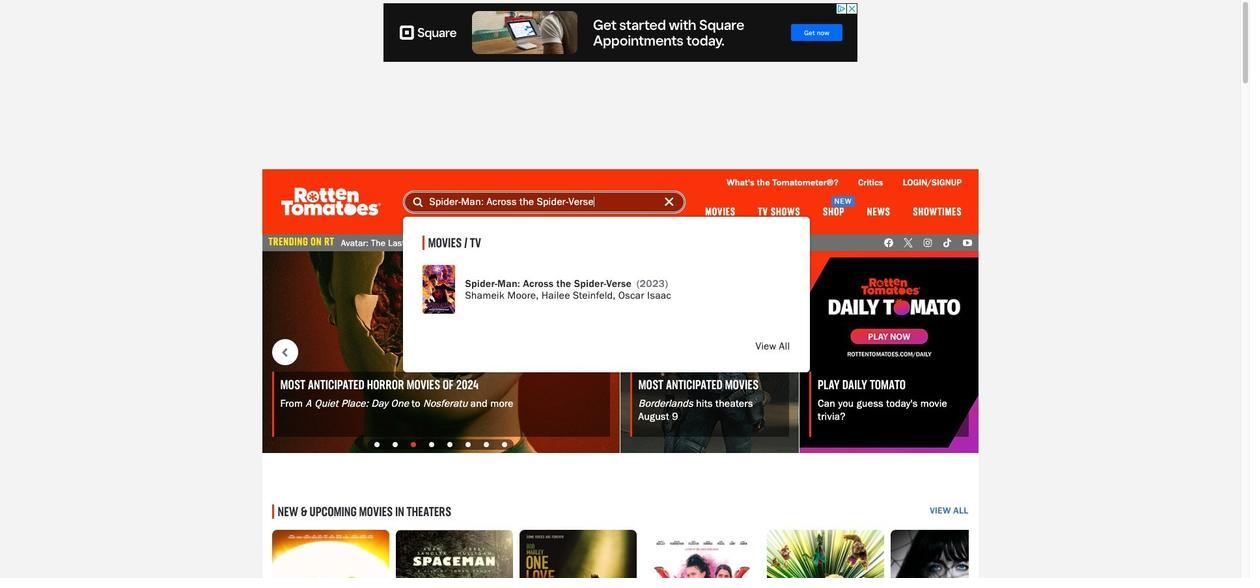 Task type: describe. For each thing, give the bounding box(es) containing it.
navigation bar element
[[262, 169, 979, 234]]



